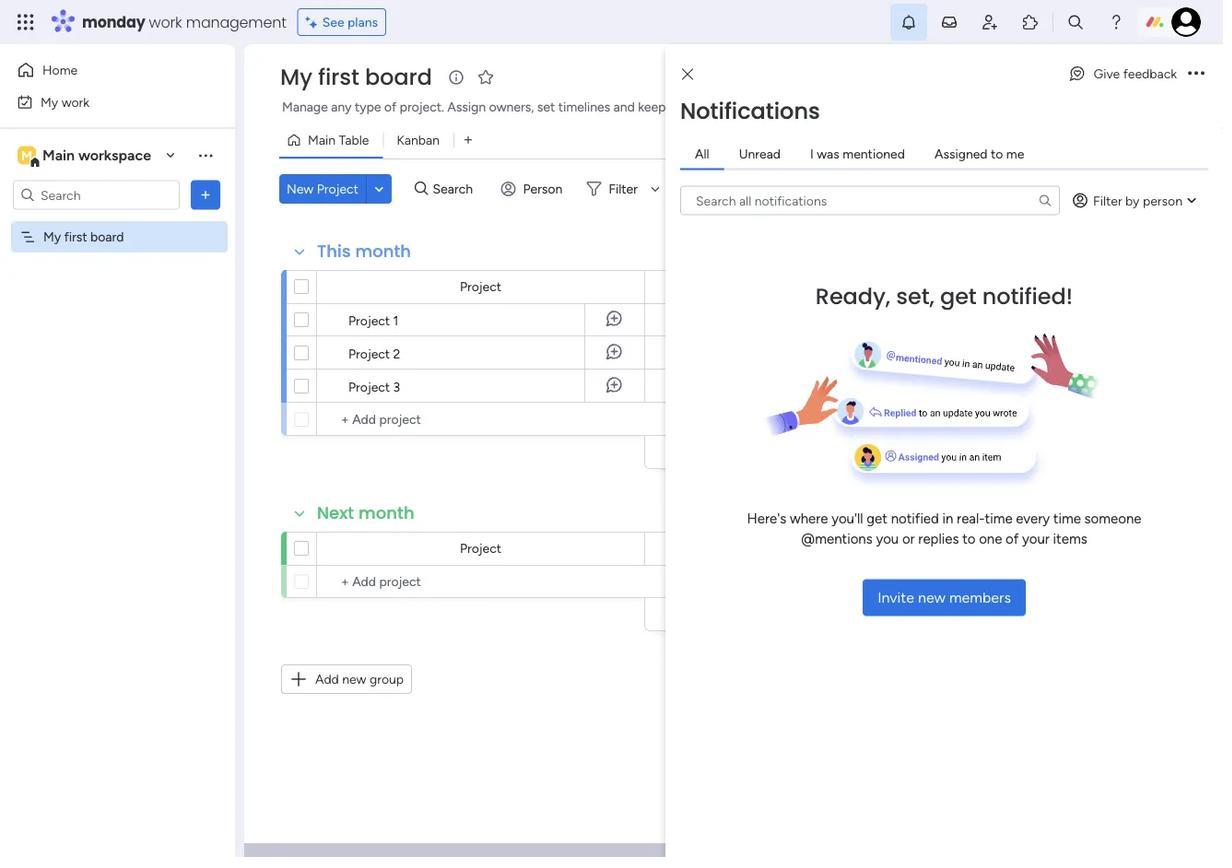 Task type: locate. For each thing, give the bounding box(es) containing it.
Next month field
[[312, 501, 419, 525]]

time up items
[[1053, 510, 1081, 527]]

due up nov 16
[[897, 279, 920, 295]]

0 vertical spatial nov
[[907, 313, 930, 328]]

all
[[695, 146, 709, 162]]

0 horizontal spatial time
[[985, 510, 1013, 527]]

3 nov from the top
[[907, 379, 929, 394]]

2 due date field from the top
[[892, 539, 954, 559]]

my first board up type in the left top of the page
[[280, 62, 432, 93]]

person
[[523, 181, 563, 197]]

board
[[365, 62, 432, 93], [90, 229, 124, 245]]

priority field down every
[[1027, 539, 1077, 559]]

project 3
[[348, 379, 400, 394]]

new left members at the bottom of page
[[918, 589, 946, 606]]

my first board
[[280, 62, 432, 93], [43, 229, 124, 245]]

due date field down the notified
[[892, 539, 954, 559]]

add
[[315, 671, 339, 687]]

invite / 1 button
[[1058, 63, 1149, 92]]

get up you
[[867, 510, 888, 527]]

my inside list box
[[43, 229, 61, 245]]

1 horizontal spatial invite
[[1092, 70, 1124, 85]]

invite left / at the right top of the page
[[1092, 70, 1124, 85]]

add new group button
[[281, 665, 412, 694]]

1 horizontal spatial work
[[149, 12, 182, 32]]

1 vertical spatial to
[[962, 531, 976, 547]]

1 nov from the top
[[907, 313, 930, 328]]

track
[[669, 99, 698, 115]]

to down real-
[[962, 531, 976, 547]]

0 horizontal spatial my first board
[[43, 229, 124, 245]]

1 due date field from the top
[[892, 277, 954, 297]]

2
[[393, 346, 400, 361]]

1 horizontal spatial 1
[[1136, 70, 1141, 85]]

0 horizontal spatial your
[[756, 99, 781, 115]]

priority
[[1031, 279, 1073, 295], [1031, 541, 1073, 557]]

0 vertical spatial status
[[779, 279, 816, 295]]

members
[[949, 589, 1011, 606]]

1 vertical spatial get
[[867, 510, 888, 527]]

0 vertical spatial priority field
[[1027, 277, 1077, 297]]

invite members image
[[981, 13, 999, 31]]

notified
[[891, 510, 939, 527]]

this
[[317, 240, 351, 263]]

project
[[317, 181, 358, 197], [460, 279, 501, 294], [348, 312, 390, 328], [348, 346, 390, 361], [348, 379, 390, 394], [460, 541, 501, 556]]

0 vertical spatial month
[[355, 240, 411, 263]]

0 horizontal spatial where
[[717, 99, 752, 115]]

notifications image
[[900, 13, 918, 31]]

search image
[[1038, 193, 1053, 208]]

2 status field from the top
[[774, 539, 821, 559]]

your left "project"
[[756, 99, 781, 115]]

1 vertical spatial invite
[[878, 589, 914, 606]]

1 vertical spatial where
[[790, 510, 828, 527]]

1 horizontal spatial get
[[940, 281, 977, 312]]

1 priority from the top
[[1031, 279, 1073, 295]]

0 vertical spatial due date field
[[892, 277, 954, 297]]

0 horizontal spatial main
[[42, 147, 75, 164]]

keep
[[638, 99, 666, 115]]

priority field up high
[[1027, 277, 1077, 297]]

1 up 2
[[393, 312, 399, 328]]

main table
[[308, 132, 369, 148]]

1 vertical spatial due
[[897, 541, 920, 557]]

0 vertical spatial board
[[365, 62, 432, 93]]

main left 'table'
[[308, 132, 336, 148]]

1 due from the top
[[897, 279, 920, 295]]

someone
[[1084, 510, 1141, 527]]

column information image down you'll
[[834, 541, 849, 556]]

2 due from the top
[[897, 541, 920, 557]]

2 horizontal spatial of
[[1006, 531, 1019, 547]]

plans
[[348, 14, 378, 30]]

1 horizontal spatial board
[[365, 62, 432, 93]]

0 vertical spatial priority
[[1031, 279, 1073, 295]]

1 horizontal spatial main
[[308, 132, 336, 148]]

1 vertical spatial date
[[923, 541, 949, 557]]

+ Add project text field
[[326, 408, 636, 430], [326, 571, 636, 593]]

1 status field from the top
[[774, 277, 821, 297]]

i
[[810, 146, 814, 162]]

0 vertical spatial invite
[[1092, 70, 1124, 85]]

0 horizontal spatial get
[[867, 510, 888, 527]]

where inside "button"
[[717, 99, 752, 115]]

my up manage
[[280, 62, 312, 93]]

1 priority field from the top
[[1027, 277, 1077, 297]]

0 vertical spatial first
[[318, 62, 359, 93]]

invite down you
[[878, 589, 914, 606]]

invite new members button
[[863, 579, 1026, 616]]

0 horizontal spatial invite
[[878, 589, 914, 606]]

0 horizontal spatial new
[[342, 671, 366, 687]]

0 vertical spatial date
[[923, 279, 949, 295]]

Priority field
[[1027, 277, 1077, 297], [1027, 539, 1077, 559]]

0 horizontal spatial work
[[61, 94, 90, 110]]

this month
[[317, 240, 411, 263]]

see
[[322, 14, 344, 30]]

filter left arrow down icon
[[609, 181, 638, 197]]

filter by person button
[[1064, 186, 1208, 215]]

due for next month
[[897, 541, 920, 557]]

1 horizontal spatial first
[[318, 62, 359, 93]]

medium
[[1029, 378, 1075, 394]]

where
[[717, 99, 752, 115], [790, 510, 828, 527]]

work right monday
[[149, 12, 182, 32]]

1 horizontal spatial of
[[701, 99, 714, 115]]

1 vertical spatial + add project text field
[[326, 571, 636, 593]]

0 vertical spatial where
[[717, 99, 752, 115]]

get up 16
[[940, 281, 977, 312]]

2 due date from the top
[[897, 541, 949, 557]]

1 status from the top
[[779, 279, 816, 295]]

ready,
[[816, 281, 890, 312]]

column information image
[[834, 280, 849, 294], [962, 280, 977, 294], [834, 541, 849, 556]]

first down search in workspace field
[[64, 229, 87, 245]]

1 horizontal spatial new
[[918, 589, 946, 606]]

help image
[[1107, 13, 1125, 31]]

work inside button
[[61, 94, 90, 110]]

nov left 16
[[907, 313, 930, 328]]

2 time from the left
[[1053, 510, 1081, 527]]

my first board down search in workspace field
[[43, 229, 124, 245]]

1 horizontal spatial to
[[991, 146, 1003, 162]]

status
[[779, 279, 816, 295], [779, 541, 816, 557]]

filter
[[609, 181, 638, 197], [1093, 193, 1122, 208]]

new for group
[[342, 671, 366, 687]]

month right next
[[358, 501, 414, 525]]

0 vertical spatial + add project text field
[[326, 408, 636, 430]]

time up one
[[985, 510, 1013, 527]]

search everything image
[[1066, 13, 1085, 31]]

2 date from the top
[[923, 541, 949, 557]]

1
[[1136, 70, 1141, 85], [393, 312, 399, 328]]

1 vertical spatial priority
[[1031, 541, 1073, 557]]

date right or
[[923, 541, 949, 557]]

nov left 17
[[908, 346, 930, 360]]

1 vertical spatial your
[[1022, 531, 1050, 547]]

stuck
[[780, 378, 813, 394]]

here's where you'll get notified in real-time every time someone @mentions you or replies to one of your items
[[747, 510, 1141, 547]]

2 nov from the top
[[908, 346, 930, 360]]

priority down every
[[1031, 541, 1073, 557]]

main inside button
[[308, 132, 336, 148]]

board up project.
[[365, 62, 432, 93]]

This month field
[[312, 240, 416, 264]]

1 date from the top
[[923, 279, 949, 295]]

1 horizontal spatial where
[[790, 510, 828, 527]]

1 vertical spatial new
[[342, 671, 366, 687]]

hide
[[772, 181, 799, 197]]

1 vertical spatial status field
[[774, 539, 821, 559]]

0 vertical spatial 1
[[1136, 70, 1141, 85]]

give feedback button
[[1060, 59, 1184, 88]]

2 + add project text field from the top
[[326, 571, 636, 593]]

work for monday
[[149, 12, 182, 32]]

17
[[933, 346, 944, 360]]

0 horizontal spatial of
[[384, 99, 397, 115]]

due date field up nov 16
[[892, 277, 954, 297]]

new right the add
[[342, 671, 366, 687]]

1 vertical spatial status
[[779, 541, 816, 557]]

next month
[[317, 501, 414, 525]]

inbox image
[[940, 13, 959, 31]]

0 horizontal spatial board
[[90, 229, 124, 245]]

1 horizontal spatial your
[[1022, 531, 1050, 547]]

1 vertical spatial my
[[41, 94, 58, 110]]

0 vertical spatial due
[[897, 279, 920, 295]]

nov 18
[[907, 379, 945, 394]]

0 vertical spatial to
[[991, 146, 1003, 162]]

0 horizontal spatial 1
[[393, 312, 399, 328]]

owners,
[[489, 99, 534, 115]]

filter for filter
[[609, 181, 638, 197]]

filter left by
[[1093, 193, 1122, 208]]

my
[[280, 62, 312, 93], [41, 94, 58, 110], [43, 229, 61, 245]]

filter inside popup button
[[609, 181, 638, 197]]

home
[[42, 62, 78, 78]]

of right type in the left top of the page
[[384, 99, 397, 115]]

0 vertical spatial status field
[[774, 277, 821, 297]]

main
[[308, 132, 336, 148], [42, 147, 75, 164]]

first inside my first board list box
[[64, 229, 87, 245]]

priority up high
[[1031, 279, 1073, 295]]

1 horizontal spatial options image
[[1188, 68, 1205, 80]]

your inside here's where you'll get notified in real-time every time someone @mentions you or replies to one of your items
[[1022, 531, 1050, 547]]

add to favorites image
[[476, 68, 495, 86]]

1 right / at the right top of the page
[[1136, 70, 1141, 85]]

2 vertical spatial my
[[43, 229, 61, 245]]

monday
[[82, 12, 145, 32]]

apps image
[[1021, 13, 1040, 31]]

where up the @mentions
[[790, 510, 828, 527]]

board down search in workspace field
[[90, 229, 124, 245]]

nov left 18
[[907, 379, 929, 394]]

1 vertical spatial options image
[[196, 186, 215, 204]]

None search field
[[680, 186, 1060, 215]]

0 vertical spatial your
[[756, 99, 781, 115]]

workspace image
[[18, 145, 36, 165]]

Due date field
[[892, 277, 954, 297], [892, 539, 954, 559]]

nov
[[907, 313, 930, 328], [908, 346, 930, 360], [907, 379, 929, 394]]

1 vertical spatial my first board
[[43, 229, 124, 245]]

work for my
[[61, 94, 90, 110]]

person button
[[494, 174, 574, 204]]

first up "any"
[[318, 62, 359, 93]]

invite for invite new members
[[878, 589, 914, 606]]

nov 16
[[907, 313, 944, 328]]

1 vertical spatial month
[[358, 501, 414, 525]]

replies
[[918, 531, 959, 547]]

get
[[940, 281, 977, 312], [867, 510, 888, 527]]

due date for this month
[[897, 279, 949, 295]]

1 vertical spatial work
[[61, 94, 90, 110]]

month for this month
[[355, 240, 411, 263]]

1 vertical spatial nov
[[908, 346, 930, 360]]

my down search in workspace field
[[43, 229, 61, 245]]

of right one
[[1006, 531, 1019, 547]]

date for next month
[[923, 541, 949, 557]]

status field for column information icon to the left of 'set,' in the top right of the page
[[774, 277, 821, 297]]

work down home
[[61, 94, 90, 110]]

0 vertical spatial new
[[918, 589, 946, 606]]

due date down the notified
[[897, 541, 949, 557]]

1 vertical spatial board
[[90, 229, 124, 245]]

options image right feedback
[[1188, 68, 1205, 80]]

date up 16
[[923, 279, 949, 295]]

options image down workspace options image
[[196, 186, 215, 204]]

filter inside button
[[1093, 193, 1122, 208]]

options image
[[1188, 68, 1205, 80], [196, 186, 215, 204]]

1 vertical spatial priority field
[[1027, 539, 1077, 559]]

due date
[[897, 279, 949, 295], [897, 541, 949, 557]]

1 horizontal spatial filter
[[1093, 193, 1122, 208]]

project.
[[400, 99, 444, 115]]

invite / 1
[[1092, 70, 1141, 85]]

1 horizontal spatial time
[[1053, 510, 1081, 527]]

option
[[0, 220, 235, 224]]

due date up nov 16
[[897, 279, 949, 295]]

Status field
[[774, 277, 821, 297], [774, 539, 821, 559]]

due
[[897, 279, 920, 295], [897, 541, 920, 557]]

1 horizontal spatial my first board
[[280, 62, 432, 93]]

new
[[918, 589, 946, 606], [342, 671, 366, 687]]

where right track
[[717, 99, 752, 115]]

1 vertical spatial due date
[[897, 541, 949, 557]]

0 horizontal spatial filter
[[609, 181, 638, 197]]

main right workspace icon
[[42, 147, 75, 164]]

assigned
[[935, 146, 988, 162]]

of right track
[[701, 99, 714, 115]]

0 vertical spatial get
[[940, 281, 977, 312]]

1 vertical spatial due date field
[[892, 539, 954, 559]]

2 status from the top
[[779, 541, 816, 557]]

m
[[21, 147, 32, 163]]

was
[[817, 146, 839, 162]]

0 vertical spatial work
[[149, 12, 182, 32]]

0 horizontal spatial to
[[962, 531, 976, 547]]

dialog
[[665, 44, 1223, 857]]

column information image left 'set,' in the top right of the page
[[834, 280, 849, 294]]

to left the me
[[991, 146, 1003, 162]]

month right this
[[355, 240, 411, 263]]

1 due date from the top
[[897, 279, 949, 295]]

invite
[[1092, 70, 1124, 85], [878, 589, 914, 606]]

1 vertical spatial first
[[64, 229, 87, 245]]

filter button
[[579, 174, 666, 204]]

due down the notified
[[897, 541, 920, 557]]

0 horizontal spatial first
[[64, 229, 87, 245]]

2 vertical spatial nov
[[907, 379, 929, 394]]

main inside workspace selection element
[[42, 147, 75, 164]]

your down every
[[1022, 531, 1050, 547]]

0 horizontal spatial options image
[[196, 186, 215, 204]]

0 vertical spatial due date
[[897, 279, 949, 295]]

workspace options image
[[196, 146, 215, 164]]

my down home
[[41, 94, 58, 110]]

me
[[1006, 146, 1024, 162]]

month
[[355, 240, 411, 263], [358, 501, 414, 525]]

main table button
[[279, 125, 383, 155]]

nov for project 3
[[907, 379, 929, 394]]

table
[[339, 132, 369, 148]]

v2 done deadline image
[[865, 344, 880, 362]]

time
[[985, 510, 1013, 527], [1053, 510, 1081, 527]]



Task type: vqa. For each thing, say whether or not it's contained in the screenshot.
Sort icon
no



Task type: describe. For each thing, give the bounding box(es) containing it.
select product image
[[17, 13, 35, 31]]

manage
[[282, 99, 328, 115]]

notified!
[[982, 281, 1073, 312]]

manage any type of project. assign owners, set timelines and keep track of where your project stands. button
[[279, 96, 898, 118]]

mentioned
[[843, 146, 905, 162]]

set
[[537, 99, 555, 115]]

filter by person
[[1093, 193, 1183, 208]]

3
[[393, 379, 400, 394]]

add view image
[[464, 133, 472, 147]]

my first board inside list box
[[43, 229, 124, 245]]

Search in workspace field
[[39, 184, 154, 206]]

show board description image
[[445, 68, 467, 87]]

project
[[785, 99, 826, 115]]

my first board list box
[[0, 218, 235, 501]]

status for column information icon to the left of 'set,' in the top right of the page
[[779, 279, 816, 295]]

of inside here's where you'll get notified in real-time every time someone @mentions you or replies to one of your items
[[1006, 531, 1019, 547]]

Search field
[[428, 176, 483, 202]]

management
[[186, 12, 286, 32]]

workspace selection element
[[18, 144, 154, 168]]

filter for filter by person
[[1093, 193, 1122, 208]]

18
[[932, 379, 945, 394]]

arrow down image
[[644, 178, 666, 200]]

angle down image
[[375, 182, 384, 196]]

in
[[942, 510, 953, 527]]

due date field for this month
[[892, 277, 954, 297]]

monday work management
[[82, 12, 286, 32]]

kanban button
[[383, 125, 453, 155]]

month for next month
[[358, 501, 414, 525]]

1 inside button
[[1136, 70, 1141, 85]]

notifications
[[680, 95, 820, 126]]

timelines
[[558, 99, 610, 115]]

main for main workspace
[[42, 147, 75, 164]]

v2 overdue deadline image
[[865, 312, 880, 330]]

every
[[1016, 510, 1050, 527]]

kanban
[[397, 132, 440, 148]]

person
[[1143, 193, 1183, 208]]

due for this month
[[897, 279, 920, 295]]

16
[[933, 313, 944, 328]]

my work button
[[11, 87, 198, 117]]

high
[[1038, 345, 1066, 361]]

v2 search image
[[415, 179, 428, 199]]

where inside here's where you'll get notified in real-time every time someone @mentions you or replies to one of your items
[[790, 510, 828, 527]]

project 2
[[348, 346, 400, 361]]

Search all notifications search field
[[680, 186, 1060, 215]]

dialog containing notifications
[[665, 44, 1223, 857]]

my inside button
[[41, 94, 58, 110]]

i was mentioned
[[810, 146, 905, 162]]

assigned to me
[[935, 146, 1024, 162]]

sort button
[[672, 174, 737, 204]]

next
[[317, 501, 354, 525]]

see plans
[[322, 14, 378, 30]]

give feedback
[[1094, 66, 1177, 82]]

due date field for next month
[[892, 539, 954, 559]]

due date for next month
[[897, 541, 949, 557]]

project inside 'button'
[[317, 181, 358, 197]]

project 1
[[348, 312, 399, 328]]

column information image
[[962, 541, 977, 556]]

invite new members
[[878, 589, 1011, 606]]

main workspace
[[42, 147, 151, 164]]

My first board field
[[276, 62, 437, 93]]

nov for project 2
[[908, 346, 930, 360]]

1 vertical spatial 1
[[393, 312, 399, 328]]

column information image right 'set,' in the top right of the page
[[962, 280, 977, 294]]

add new group
[[315, 671, 404, 687]]

/
[[1128, 70, 1133, 85]]

nov 17
[[908, 346, 944, 360]]

invite for invite / 1
[[1092, 70, 1124, 85]]

to inside here's where you'll get notified in real-time every time someone @mentions you or replies to one of your items
[[962, 531, 976, 547]]

home button
[[11, 55, 198, 85]]

group
[[370, 671, 404, 687]]

unread
[[739, 146, 781, 162]]

0 vertical spatial my
[[280, 62, 312, 93]]

by
[[1125, 193, 1140, 208]]

real-
[[957, 510, 985, 527]]

see plans button
[[297, 8, 386, 36]]

0 vertical spatial my first board
[[280, 62, 432, 93]]

here's
[[747, 510, 786, 527]]

main for main table
[[308, 132, 336, 148]]

assign
[[447, 99, 486, 115]]

manage any type of project. assign owners, set timelines and keep track of where your project stands.
[[282, 99, 870, 115]]

board inside list box
[[90, 229, 124, 245]]

workspace
[[78, 147, 151, 164]]

0 vertical spatial options image
[[1188, 68, 1205, 80]]

get inside here's where you'll get notified in real-time every time someone @mentions you or replies to one of your items
[[867, 510, 888, 527]]

give
[[1094, 66, 1120, 82]]

you'll
[[832, 510, 863, 527]]

1 + add project text field from the top
[[326, 408, 636, 430]]

new project button
[[279, 174, 366, 204]]

2 priority from the top
[[1031, 541, 1073, 557]]

@mentions
[[801, 531, 873, 547]]

ready, set, get notified!
[[816, 281, 1073, 312]]

items
[[1053, 531, 1087, 547]]

stands.
[[830, 99, 870, 115]]

date for this month
[[923, 279, 949, 295]]

your inside manage any type of project. assign owners, set timelines and keep track of where your project stands. "button"
[[756, 99, 781, 115]]

and
[[614, 99, 635, 115]]

new for members
[[918, 589, 946, 606]]

sort
[[701, 181, 726, 197]]

status for column information icon underneath you'll
[[779, 541, 816, 557]]

1 time from the left
[[985, 510, 1013, 527]]

you
[[876, 531, 899, 547]]

or
[[902, 531, 915, 547]]

hide button
[[743, 174, 810, 204]]

2 priority field from the top
[[1027, 539, 1077, 559]]

feedback
[[1123, 66, 1177, 82]]

integrate
[[876, 132, 929, 148]]

type
[[355, 99, 381, 115]]

new project
[[287, 181, 358, 197]]

any
[[331, 99, 352, 115]]

set,
[[896, 281, 934, 312]]

john smith image
[[1171, 7, 1201, 37]]

new
[[287, 181, 314, 197]]

one
[[979, 531, 1002, 547]]

status field for column information icon underneath you'll
[[774, 539, 821, 559]]



